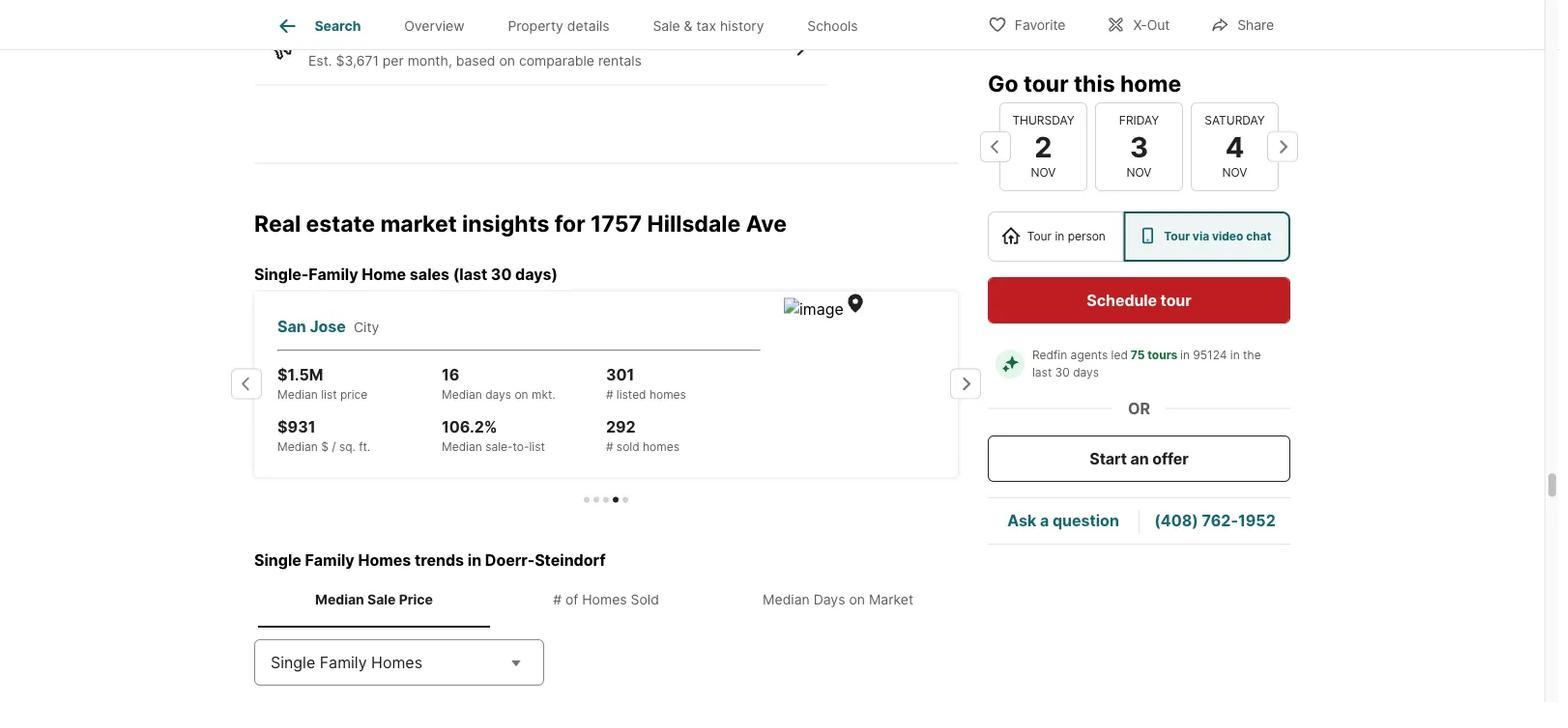 Task type: describe. For each thing, give the bounding box(es) containing it.
this
[[1074, 70, 1115, 97]]

days inside in the last 30 days
[[1073, 366, 1099, 380]]

median up single family homes
[[315, 592, 364, 609]]

median sale price tab
[[258, 577, 490, 625]]

homes for 292
[[643, 440, 680, 454]]

days inside 16 median days on mkt.
[[485, 388, 511, 402]]

tab list containing median sale price
[[254, 573, 958, 629]]

san jose city
[[277, 317, 379, 336]]

history
[[720, 18, 764, 34]]

slide 1 dot image
[[584, 498, 590, 504]]

for
[[555, 211, 585, 238]]

favorite button
[[971, 4, 1082, 44]]

price
[[340, 388, 368, 402]]

16 median days on mkt.
[[442, 365, 556, 402]]

sales
[[410, 266, 450, 285]]

single family homes trends in doerr-steindorf
[[254, 552, 606, 571]]

question
[[1053, 512, 1119, 531]]

homes for trends
[[358, 552, 411, 571]]

2
[[1035, 130, 1052, 164]]

median for $1.5m
[[278, 388, 318, 402]]

sold
[[617, 440, 640, 454]]

chat
[[1246, 230, 1272, 244]]

single for single family homes trends in doerr-steindorf
[[254, 552, 301, 571]]

$931
[[278, 417, 316, 436]]

nov for 4
[[1223, 166, 1248, 180]]

nov for 2
[[1031, 166, 1056, 180]]

favorite
[[1015, 17, 1066, 33]]

insights
[[462, 211, 549, 238]]

ave
[[746, 211, 787, 238]]

homes for sold
[[582, 592, 627, 609]]

# inside tab
[[553, 592, 562, 609]]

slide 2 dot image
[[594, 498, 599, 504]]

person
[[1068, 230, 1106, 244]]

schools
[[808, 18, 858, 34]]

x-
[[1133, 17, 1147, 33]]

previous image for single-family home
[[231, 369, 262, 400]]

$1.5m
[[278, 365, 323, 384]]

tour via video chat option
[[1124, 212, 1291, 262]]

tour for tour in person
[[1027, 230, 1052, 244]]

sale-
[[485, 440, 513, 454]]

previous image for go tour this home
[[980, 131, 1011, 162]]

image image
[[784, 298, 844, 321]]

0 horizontal spatial 30
[[491, 266, 512, 285]]

x-out button
[[1090, 4, 1186, 44]]

estate
[[306, 211, 375, 238]]

301 # listed homes
[[606, 365, 686, 402]]

&
[[684, 18, 693, 34]]

$
[[321, 440, 329, 454]]

list inside $1.5m median list price
[[321, 388, 337, 402]]

family for sales
[[309, 266, 358, 285]]

thursday 2 nov
[[1013, 113, 1075, 180]]

single for single family homes
[[271, 654, 315, 673]]

tab list containing search
[[254, 0, 895, 49]]

listed
[[617, 388, 646, 402]]

home
[[362, 266, 406, 285]]

start an offer button
[[988, 436, 1291, 482]]

search link
[[276, 15, 361, 38]]

price
[[399, 592, 433, 609]]

slide 3 dot image
[[603, 498, 609, 504]]

schools tab
[[786, 3, 880, 49]]

ask
[[1007, 512, 1037, 531]]

earnings
[[360, 32, 427, 50]]

median left days
[[763, 592, 810, 609]]

san jose link
[[277, 315, 354, 338]]

an
[[1131, 450, 1149, 468]]

ask a question
[[1007, 512, 1119, 531]]

carousel group
[[231, 287, 981, 504]]

list inside 106.2% median sale-to-list
[[529, 440, 545, 454]]

tour for schedule
[[1161, 291, 1192, 310]]

month,
[[408, 53, 452, 69]]

go
[[988, 70, 1019, 97]]

$3,671
[[336, 53, 379, 69]]

schedule tour
[[1087, 291, 1192, 310]]

762-
[[1202, 512, 1238, 531]]

days
[[814, 592, 845, 609]]

real estate market insights for 1757 hillsdale ave
[[254, 211, 787, 238]]

$931 median $ / sq. ft.
[[278, 417, 370, 454]]

share
[[1238, 17, 1274, 33]]

details
[[567, 18, 610, 34]]

overview
[[404, 18, 465, 34]]

property
[[508, 18, 563, 34]]

start an offer
[[1090, 450, 1189, 468]]

median sale price
[[315, 592, 433, 609]]

trends
[[415, 552, 464, 571]]

friday 3 nov
[[1119, 113, 1159, 180]]

sq.
[[339, 440, 356, 454]]

real
[[254, 211, 301, 238]]

days)
[[515, 266, 558, 285]]

# for 301
[[606, 388, 613, 402]]

via
[[1193, 230, 1210, 244]]

292
[[606, 417, 636, 436]]

slide 4 dot image
[[613, 498, 619, 504]]



Task type: vqa. For each thing, say whether or not it's contained in the screenshot.
"Real Estate Agents ▾" dropdown button
no



Task type: locate. For each thing, give the bounding box(es) containing it.
0 horizontal spatial list
[[321, 388, 337, 402]]

days
[[1073, 366, 1099, 380], [485, 388, 511, 402]]

in right trends
[[468, 552, 482, 571]]

go tour this home
[[988, 70, 1182, 97]]

0 horizontal spatial tour
[[1027, 230, 1052, 244]]

3
[[1130, 130, 1149, 164]]

1952
[[1238, 512, 1276, 531]]

106.2%
[[442, 417, 497, 436]]

0 horizontal spatial nov
[[1031, 166, 1056, 180]]

tab list down "steindorf"
[[254, 573, 958, 629]]

0 vertical spatial 30
[[491, 266, 512, 285]]

tour inside "tour via video chat" option
[[1164, 230, 1190, 244]]

30 right (last
[[491, 266, 512, 285]]

0 horizontal spatial sale
[[367, 592, 396, 609]]

next image
[[1267, 131, 1298, 162], [950, 369, 981, 400]]

sale left price
[[367, 592, 396, 609]]

0 vertical spatial days
[[1073, 366, 1099, 380]]

list box containing tour in person
[[988, 212, 1291, 262]]

days up 106.2% median sale-to-list
[[485, 388, 511, 402]]

1 horizontal spatial tour
[[1161, 291, 1192, 310]]

previous image inside carousel group
[[231, 369, 262, 400]]

4
[[1226, 130, 1245, 164]]

# left "sold" in the left of the page
[[606, 440, 613, 454]]

market
[[869, 592, 914, 609]]

1 vertical spatial tab list
[[254, 573, 958, 629]]

median down $1.5m
[[278, 388, 318, 402]]

1 vertical spatial homes
[[582, 592, 627, 609]]

nov inside friday 3 nov
[[1127, 166, 1152, 180]]

homes right of
[[582, 592, 627, 609]]

# inside 301 # listed homes
[[606, 388, 613, 402]]

median down 16
[[442, 388, 482, 402]]

0 vertical spatial family
[[309, 266, 358, 285]]

start
[[1090, 450, 1127, 468]]

nov for 3
[[1127, 166, 1152, 180]]

1 vertical spatial next image
[[950, 369, 981, 400]]

nov inside thursday 2 nov
[[1031, 166, 1056, 180]]

on right "based" in the left top of the page
[[499, 53, 515, 69]]

in the last 30 days
[[1032, 349, 1265, 380]]

median down $931 at the bottom left of page
[[278, 440, 318, 454]]

0 vertical spatial homes
[[650, 388, 686, 402]]

2 vertical spatial #
[[553, 592, 562, 609]]

median inside $1.5m median list price
[[278, 388, 318, 402]]

1 horizontal spatial tour
[[1164, 230, 1190, 244]]

to-
[[513, 440, 529, 454]]

0 vertical spatial tour
[[1024, 70, 1069, 97]]

agents
[[1071, 349, 1108, 363]]

on left mkt.
[[515, 388, 528, 402]]

tour
[[1027, 230, 1052, 244], [1164, 230, 1190, 244]]

previous image left 2
[[980, 131, 1011, 162]]

2 vertical spatial on
[[849, 592, 865, 609]]

0 vertical spatial single
[[254, 552, 301, 571]]

/
[[332, 440, 336, 454]]

on right days
[[849, 592, 865, 609]]

homes right listed
[[650, 388, 686, 402]]

slide 5 dot image
[[623, 498, 628, 504]]

property details tab
[[486, 3, 631, 49]]

median
[[278, 388, 318, 402], [442, 388, 482, 402], [278, 440, 318, 454], [442, 440, 482, 454], [315, 592, 364, 609], [763, 592, 810, 609]]

saturday 4 nov
[[1205, 113, 1265, 180]]

per
[[383, 53, 404, 69]]

tour right schedule
[[1161, 291, 1192, 310]]

a
[[1040, 512, 1049, 531]]

tour up thursday
[[1024, 70, 1069, 97]]

family for trends
[[305, 552, 355, 571]]

share button
[[1194, 4, 1291, 44]]

homes up median sale price
[[358, 552, 411, 571]]

overview tab
[[383, 3, 486, 49]]

292 # sold homes
[[606, 417, 680, 454]]

# left listed
[[606, 388, 613, 402]]

1 vertical spatial days
[[485, 388, 511, 402]]

single family homes
[[271, 654, 422, 673]]

tours
[[1148, 349, 1178, 363]]

tour in person
[[1027, 230, 1106, 244]]

#
[[606, 388, 613, 402], [606, 440, 613, 454], [553, 592, 562, 609]]

tour inside tour in person option
[[1027, 230, 1052, 244]]

sale left &
[[653, 18, 680, 34]]

jose
[[310, 317, 346, 336]]

2 vertical spatial homes
[[371, 654, 422, 673]]

median for 106.2%
[[442, 440, 482, 454]]

mkt.
[[532, 388, 556, 402]]

30 right last at right
[[1055, 366, 1070, 380]]

tour for tour via video chat
[[1164, 230, 1190, 244]]

1 horizontal spatial sale
[[653, 18, 680, 34]]

2 nov from the left
[[1127, 166, 1152, 180]]

or
[[1128, 399, 1150, 418]]

2 horizontal spatial nov
[[1223, 166, 1248, 180]]

tab list up comparable
[[254, 0, 895, 49]]

95124
[[1193, 349, 1227, 363]]

1 tab list from the top
[[254, 0, 895, 49]]

next image left last at right
[[950, 369, 981, 400]]

tour for go
[[1024, 70, 1069, 97]]

homes inside 301 # listed homes
[[650, 388, 686, 402]]

tour left the via
[[1164, 230, 1190, 244]]

median inside 106.2% median sale-to-list
[[442, 440, 482, 454]]

homes down price
[[371, 654, 422, 673]]

tour left person
[[1027, 230, 1052, 244]]

x-out
[[1133, 17, 1170, 33]]

sold
[[631, 592, 659, 609]]

30 inside in the last 30 days
[[1055, 366, 1070, 380]]

homes
[[358, 552, 411, 571], [582, 592, 627, 609], [371, 654, 422, 673]]

1 vertical spatial single
[[271, 654, 315, 673]]

homes for 301
[[650, 388, 686, 402]]

offer
[[1153, 450, 1189, 468]]

san
[[277, 317, 306, 336]]

on inside rental earnings est. $3,671 per month, based on comparable rentals
[[499, 53, 515, 69]]

on inside 16 median days on mkt.
[[515, 388, 528, 402]]

nov
[[1031, 166, 1056, 180], [1127, 166, 1152, 180], [1223, 166, 1248, 180]]

homes inside tab
[[582, 592, 627, 609]]

1 vertical spatial 30
[[1055, 366, 1070, 380]]

75
[[1131, 349, 1145, 363]]

in right tours
[[1180, 349, 1190, 363]]

home
[[1120, 70, 1182, 97]]

rental
[[308, 32, 356, 50]]

(408) 762-1952 link
[[1155, 512, 1276, 531]]

market
[[380, 211, 457, 238]]

previous image left $1.5m
[[231, 369, 262, 400]]

2 tour from the left
[[1164, 230, 1190, 244]]

0 vertical spatial sale
[[653, 18, 680, 34]]

next image for go tour this home
[[1267, 131, 1298, 162]]

median for 16
[[442, 388, 482, 402]]

1 vertical spatial homes
[[643, 440, 680, 454]]

next image for single-family home
[[950, 369, 981, 400]]

2 vertical spatial family
[[320, 654, 367, 673]]

106.2% median sale-to-list
[[442, 417, 545, 454]]

1 horizontal spatial 30
[[1055, 366, 1070, 380]]

thursday
[[1013, 113, 1075, 127]]

nov down 3
[[1127, 166, 1152, 180]]

0 horizontal spatial next image
[[950, 369, 981, 400]]

schedule
[[1087, 291, 1157, 310]]

list left price
[[321, 388, 337, 402]]

0 vertical spatial tab list
[[254, 0, 895, 49]]

# inside 292 # sold homes
[[606, 440, 613, 454]]

1 vertical spatial #
[[606, 440, 613, 454]]

median days on market
[[763, 592, 914, 609]]

next image right the saturday 4 nov
[[1267, 131, 1298, 162]]

family left 'home'
[[309, 266, 358, 285]]

single-
[[254, 266, 309, 285]]

1757
[[591, 211, 642, 238]]

$1.5m median list price
[[278, 365, 368, 402]]

single-family home sales (last 30 days)
[[254, 266, 558, 285]]

1 vertical spatial previous image
[[231, 369, 262, 400]]

# of homes sold tab
[[490, 577, 722, 625]]

redfin agents led 75 tours in 95124
[[1032, 349, 1227, 363]]

0 vertical spatial homes
[[358, 552, 411, 571]]

0 horizontal spatial tour
[[1024, 70, 1069, 97]]

# of homes sold
[[553, 592, 659, 609]]

0 horizontal spatial days
[[485, 388, 511, 402]]

median down 106.2%
[[442, 440, 482, 454]]

in inside option
[[1055, 230, 1065, 244]]

median for $931
[[278, 440, 318, 454]]

tour via video chat
[[1164, 230, 1272, 244]]

in left the
[[1231, 349, 1240, 363]]

schedule tour button
[[988, 277, 1291, 324]]

rentals
[[598, 53, 642, 69]]

1 vertical spatial on
[[515, 388, 528, 402]]

search
[[315, 18, 361, 34]]

30
[[491, 266, 512, 285], [1055, 366, 1070, 380]]

est.
[[308, 53, 332, 69]]

ask a question link
[[1007, 512, 1119, 531]]

family down median sale price tab
[[320, 654, 367, 673]]

2 tab list from the top
[[254, 573, 958, 629]]

tour inside button
[[1161, 291, 1192, 310]]

1 horizontal spatial next image
[[1267, 131, 1298, 162]]

0 vertical spatial on
[[499, 53, 515, 69]]

homes right "sold" in the left of the page
[[643, 440, 680, 454]]

in inside in the last 30 days
[[1231, 349, 1240, 363]]

0 horizontal spatial previous image
[[231, 369, 262, 400]]

sale & tax history tab
[[631, 3, 786, 49]]

comparable
[[519, 53, 595, 69]]

1 horizontal spatial list
[[529, 440, 545, 454]]

1 vertical spatial family
[[305, 552, 355, 571]]

family up median sale price
[[305, 552, 355, 571]]

(408)
[[1155, 512, 1199, 531]]

saturday
[[1205, 113, 1265, 127]]

301
[[606, 365, 634, 384]]

list right sale-
[[529, 440, 545, 454]]

# left of
[[553, 592, 562, 609]]

friday
[[1119, 113, 1159, 127]]

redfin
[[1032, 349, 1068, 363]]

in
[[1055, 230, 1065, 244], [1180, 349, 1190, 363], [1231, 349, 1240, 363], [468, 552, 482, 571]]

list box
[[988, 212, 1291, 262]]

homes inside 292 # sold homes
[[643, 440, 680, 454]]

0 vertical spatial previous image
[[980, 131, 1011, 162]]

city
[[354, 319, 379, 335]]

median inside 16 median days on mkt.
[[442, 388, 482, 402]]

# for 292
[[606, 440, 613, 454]]

hillsdale
[[647, 211, 741, 238]]

on inside tab
[[849, 592, 865, 609]]

median inside $931 median $ / sq. ft.
[[278, 440, 318, 454]]

in left person
[[1055, 230, 1065, 244]]

property details
[[508, 18, 610, 34]]

median days on market tab
[[722, 577, 954, 625]]

1 vertical spatial list
[[529, 440, 545, 454]]

nov inside the saturday 4 nov
[[1223, 166, 1248, 180]]

nov down 2
[[1031, 166, 1056, 180]]

1 tour from the left
[[1027, 230, 1052, 244]]

1 vertical spatial tour
[[1161, 291, 1192, 310]]

days down agents
[[1073, 366, 1099, 380]]

1 horizontal spatial nov
[[1127, 166, 1152, 180]]

tour in person option
[[988, 212, 1124, 262]]

1 vertical spatial sale
[[367, 592, 396, 609]]

previous image
[[980, 131, 1011, 162], [231, 369, 262, 400]]

None button
[[1000, 102, 1088, 191], [1095, 102, 1183, 191], [1191, 102, 1279, 191], [1000, 102, 1088, 191], [1095, 102, 1183, 191], [1191, 102, 1279, 191]]

nov down 4
[[1223, 166, 1248, 180]]

0 vertical spatial next image
[[1267, 131, 1298, 162]]

3 nov from the left
[[1223, 166, 1248, 180]]

0 vertical spatial list
[[321, 388, 337, 402]]

next image inside carousel group
[[950, 369, 981, 400]]

on
[[499, 53, 515, 69], [515, 388, 528, 402], [849, 592, 865, 609]]

doerr-
[[485, 552, 535, 571]]

1 horizontal spatial previous image
[[980, 131, 1011, 162]]

0 vertical spatial #
[[606, 388, 613, 402]]

tab list
[[254, 0, 895, 49], [254, 573, 958, 629]]

1 horizontal spatial days
[[1073, 366, 1099, 380]]

steindorf
[[535, 552, 606, 571]]

based
[[456, 53, 495, 69]]

1 nov from the left
[[1031, 166, 1056, 180]]



